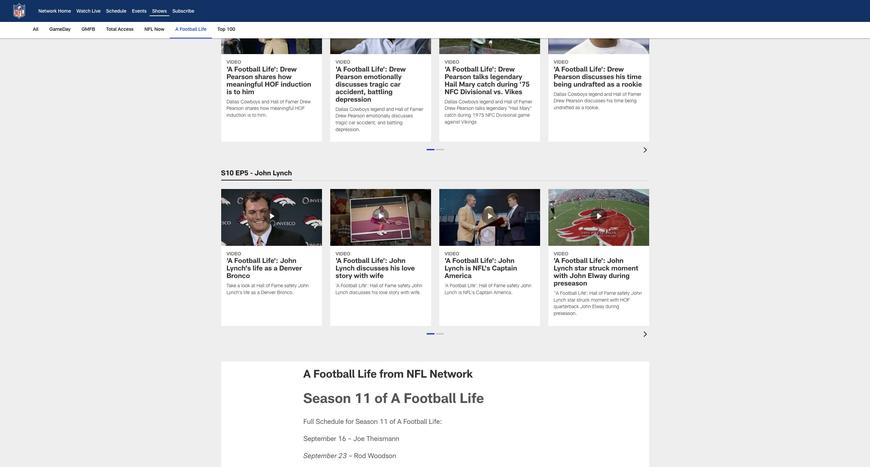 Task type: describe. For each thing, give the bounding box(es) containing it.
with inside ''a football life': hall of fame safety john lynch star struck moment with hof quarterback john elway during preseason.
[[610, 299, 619, 303]]

how inside the dallas cowboys and hall of famer drew pearson shares how meaningful hof induction is to him.
[[260, 107, 269, 112]]

nfl's inside 'a football life': hall of fame safety john lynch is nfl's captain america.
[[463, 291, 475, 296]]

life inside video 'a football life': john lynch's life as a denver bronco
[[253, 266, 263, 273]]

network home link
[[38, 9, 71, 14]]

s10
[[221, 171, 234, 178]]

battling inside "video 'a football life': drew pearson emotionally discusses tragic car accident, battling depression"
[[368, 89, 393, 96]]

lynch inside video 'a football life': john lynch star struck moment with john elway during preseason
[[554, 266, 573, 273]]

all link
[[33, 22, 41, 38]]

car inside "video 'a football life': drew pearson emotionally discusses tragic car accident, battling depression"
[[390, 82, 401, 89]]

nfl's inside video 'a football life': john lynch is nfl's captain america
[[473, 266, 490, 273]]

him.
[[258, 114, 267, 118]]

wife.
[[411, 291, 421, 296]]

famer for 'a football life': drew pearson discusses his time being undrafted as a rookie
[[628, 93, 641, 97]]

theismann
[[366, 437, 399, 444]]

of inside ''a football life': hall of fame safety john lynch star struck moment with hof quarterback john elway during preseason.
[[599, 292, 603, 297]]

0 vertical spatial 11
[[355, 394, 371, 407]]

a football life
[[175, 27, 206, 32]]

nfl inside nfl now link
[[144, 27, 153, 32]]

football inside video 'a football life': john lynch's life as a denver bronco
[[234, 259, 260, 266]]

'75
[[520, 82, 530, 89]]

struck inside video 'a football life': john lynch star struck moment with john elway during preseason
[[589, 266, 610, 273]]

john inside video 'a football life': john lynch discusses his love story with wife
[[389, 259, 405, 266]]

video for 'a football life': drew pearson shares how meaningful hof induction is to him
[[227, 60, 241, 65]]

gmfb link
[[79, 22, 98, 38]]

hall inside dallas cowboys legend and hall of famer drew pearson emotionally discusses tragic car accident, and battling depression.
[[395, 108, 403, 112]]

denver inside 'take a look at hall of fame safety john lynch's life as a denver bronco.'
[[261, 291, 276, 296]]

september for september 16 – joe theismann
[[303, 437, 336, 444]]

23
[[338, 454, 347, 461]]

subscribe
[[172, 9, 194, 14]]

induction inside the dallas cowboys and hall of famer drew pearson shares how meaningful hof induction is to him.
[[227, 114, 246, 118]]

total
[[106, 27, 117, 32]]

woodson
[[368, 454, 396, 461]]

as inside "video 'a football life': drew pearson discusses his time being undrafted as a rookie"
[[607, 82, 614, 89]]

tragic inside dallas cowboys legend and hall of famer drew pearson emotionally discusses tragic car accident, and battling depression.
[[336, 121, 348, 126]]

emotionally inside "video 'a football life': drew pearson emotionally discusses tragic car accident, battling depression"
[[364, 74, 402, 81]]

legendary inside dallas cowboys legend and hall of famer drew pearson talks legendary "hail mary" catch during 1975 nfc divisional game against vikings
[[486, 107, 507, 112]]

video for 'a football life': john lynch star struck moment with john elway during preseason
[[554, 252, 568, 257]]

video 'a football life': drew pearson talks legendary hail mary catch during '75 nfc divisional vs. vikes
[[445, 60, 530, 96]]

legend for accident,
[[371, 108, 385, 112]]

wife
[[370, 274, 384, 281]]

'a for 'a football life': john lynch is nfl's captain america
[[445, 259, 451, 266]]

a inside banner
[[175, 27, 178, 32]]

dallas cowboys legend and hall of famer drew pearson talks legendary "hail mary" catch during 1975 nfc divisional game against vikings
[[445, 100, 532, 125]]

down image for 'a football life': john lynch star struck moment with john elway during preseason
[[644, 332, 649, 337]]

against
[[445, 120, 460, 125]]

life': for tragic
[[371, 67, 387, 74]]

'a football life': hall of fame safety john lynch is nfl's captain america.
[[445, 284, 531, 296]]

access
[[118, 27, 134, 32]]

video 'a football life': john lynch is nfl's captain america
[[445, 252, 517, 281]]

a inside dallas cowboys legend and hall of famer drew pearson discusses his time being undrafted as a rookie.
[[581, 106, 584, 111]]

accident, inside dallas cowboys legend and hall of famer drew pearson emotionally discusses tragic car accident, and battling depression.
[[357, 121, 376, 126]]

at
[[251, 284, 255, 289]]

famer for 'a football life': drew pearson talks legendary hail mary catch during '75 nfc divisional vs. vikes
[[519, 100, 532, 105]]

a inside video 'a football life': john lynch's life as a denver bronco
[[274, 266, 277, 273]]

a football life from nfl network
[[303, 370, 473, 381]]

safety for 'a football life': john lynch discusses his love story with wife
[[398, 284, 410, 289]]

watch live link
[[76, 9, 101, 14]]

shares inside video 'a football life': drew pearson shares how meaningful hof induction is to him
[[255, 74, 276, 81]]

life': for love
[[371, 259, 387, 266]]

star inside video 'a football life': john lynch star struck moment with john elway during preseason
[[575, 266, 587, 273]]

top 100
[[217, 27, 235, 32]]

video 'a football life': john lynch discusses his love story with wife
[[336, 252, 415, 281]]

for
[[346, 420, 354, 426]]

s10 ep5 - john lynch
[[221, 171, 292, 178]]

– for joe
[[348, 437, 351, 444]]

bronco.
[[277, 291, 294, 296]]

full schedule for season 11 of a football life:
[[303, 420, 442, 426]]

shows
[[152, 9, 167, 14]]

of inside dallas cowboys legend and hall of famer drew pearson discusses his time being undrafted as a rookie.
[[623, 93, 627, 97]]

dallas cowboys legend and hall of famer drew pearson discusses his time being undrafted as a rookie.
[[554, 93, 641, 111]]

hof inside ''a football life': hall of fame safety john lynch star struck moment with hof quarterback john elway during preseason.
[[620, 299, 630, 303]]

safety for 'a football life': john lynch is nfl's captain america
[[507, 284, 519, 289]]

fame for 'a football life': john lynch is nfl's captain america
[[494, 284, 506, 289]]

of inside the dallas cowboys and hall of famer drew pearson shares how meaningful hof induction is to him.
[[280, 100, 284, 105]]

to inside the dallas cowboys and hall of famer drew pearson shares how meaningful hof induction is to him.
[[252, 114, 256, 118]]

network home
[[38, 9, 71, 14]]

with inside video 'a football life': john lynch star struck moment with john elway during preseason
[[554, 274, 568, 281]]

total access
[[106, 27, 134, 32]]

'a inside 'a football life': hall of fame safety john lynch is nfl's captain america.
[[445, 284, 449, 289]]

1 horizontal spatial 11
[[380, 420, 388, 426]]

'a football life': hall of fame safety john lynch discusses his love story with wife.
[[336, 284, 422, 296]]

life': for captain
[[480, 259, 496, 266]]

football inside 'a football life': hall of fame safety john lynch discusses his love story with wife.
[[341, 284, 357, 289]]

catch inside dallas cowboys legend and hall of famer drew pearson talks legendary "hail mary" catch during 1975 nfc divisional game against vikings
[[445, 114, 456, 118]]

love inside video 'a football life': john lynch discusses his love story with wife
[[402, 266, 415, 273]]

carousel with 8 items region
[[221, 189, 870, 345]]

hall inside dallas cowboys legend and hall of famer drew pearson discusses his time being undrafted as a rookie.
[[613, 93, 621, 97]]

bronco
[[227, 274, 250, 281]]

discusses inside "video 'a football life': drew pearson emotionally discusses tragic car accident, battling depression"
[[336, 82, 368, 89]]

safety inside 'take a look at hall of fame safety john lynch's life as a denver bronco.'
[[284, 284, 297, 289]]

down image for 'a football life': drew pearson discusses his time being undrafted as a rookie
[[644, 148, 649, 153]]

football inside "video 'a football life': drew pearson discusses his time being undrafted as a rookie"
[[561, 67, 588, 74]]

'a for 'a football life': john lynch discusses his love story with wife
[[336, 259, 342, 266]]

video for 'a football life': john lynch's life as a denver bronco
[[227, 252, 241, 257]]

september 23 – rod woodson
[[303, 454, 396, 461]]

moment inside video 'a football life': john lynch star struck moment with john elway during preseason
[[611, 266, 638, 273]]

september 16 – joe theismann
[[303, 437, 399, 444]]

september for september 23 – rod woodson
[[303, 454, 337, 461]]

hof inside video 'a football life': drew pearson shares how meaningful hof induction is to him
[[265, 82, 279, 89]]

discusses inside dallas cowboys legend and hall of famer drew pearson emotionally discusses tragic car accident, and battling depression.
[[392, 114, 413, 119]]

rod
[[354, 454, 366, 461]]

as inside 'take a look at hall of fame safety john lynch's life as a denver bronco.'
[[251, 291, 256, 296]]

hall inside 'a football life': hall of fame safety john lynch discusses his love story with wife.
[[370, 284, 378, 289]]

of inside 'take a look at hall of fame safety john lynch's life as a denver bronco.'
[[266, 284, 270, 289]]

take a look at hall of fame safety john lynch's life as a denver bronco.
[[227, 284, 309, 296]]

1975
[[472, 114, 484, 118]]

to inside video 'a football life': drew pearson shares how meaningful hof induction is to him
[[234, 89, 240, 96]]

-
[[250, 171, 253, 178]]

talks inside "video 'a football life': drew pearson talks legendary hail mary catch during '75 nfc divisional vs. vikes"
[[473, 74, 488, 81]]

events
[[132, 9, 147, 14]]

nfl shield image
[[11, 3, 27, 19]]

a football life link
[[173, 22, 209, 38]]

elway inside ''a football life': hall of fame safety john lynch star struck moment with hof quarterback john elway during preseason.
[[592, 305, 604, 310]]

discusses inside 'a football life': hall of fame safety john lynch discusses his love story with wife.
[[349, 291, 370, 296]]

elway inside video 'a football life': john lynch star struck moment with john elway during preseason
[[588, 274, 607, 281]]

meaningful inside the dallas cowboys and hall of famer drew pearson shares how meaningful hof induction is to him.
[[270, 107, 294, 112]]

of inside 'a football life': hall of fame safety john lynch is nfl's captain america.
[[488, 284, 492, 289]]

watch
[[76, 9, 90, 14]]

video for 'a football life': john lynch is nfl's captain america
[[445, 252, 459, 257]]

ep5
[[235, 171, 248, 178]]

vikes
[[505, 89, 522, 96]]

john inside video 'a football life': john lynch is nfl's captain america
[[498, 259, 515, 266]]

video 'a football life': drew pearson discusses his time being undrafted as a rookie
[[554, 60, 642, 89]]

football inside 'a football life': hall of fame safety john lynch is nfl's captain america.
[[450, 284, 466, 289]]

preseason.
[[554, 312, 577, 317]]

schedule link
[[106, 9, 126, 14]]

with inside 'a football life': hall of fame safety john lynch discusses his love story with wife.
[[401, 291, 410, 296]]

from
[[379, 370, 404, 381]]

drew inside the dallas cowboys and hall of famer drew pearson shares how meaningful hof induction is to him.
[[300, 100, 311, 105]]

top
[[217, 27, 225, 32]]

america
[[445, 274, 472, 281]]

john inside video 'a football life': john lynch's life as a denver bronco
[[280, 259, 296, 266]]

lynch inside 'a football life': hall of fame safety john lynch is nfl's captain america.
[[445, 291, 457, 296]]

video for 'a football life': john lynch discusses his love story with wife
[[336, 252, 350, 257]]

'a for 'a football life': drew pearson talks legendary hail mary catch during '75 nfc divisional vs. vikes
[[445, 67, 451, 74]]

mary
[[459, 82, 475, 89]]

mary"
[[520, 107, 532, 112]]

look
[[241, 284, 250, 289]]

take
[[227, 284, 236, 289]]

pearson inside dallas cowboys legend and hall of famer drew pearson discusses his time being undrafted as a rookie.
[[566, 99, 583, 104]]

events link
[[132, 9, 147, 14]]

and for 'a football life': drew pearson emotionally discusses tragic car accident, battling depression
[[386, 108, 394, 112]]

life': for hail
[[480, 67, 496, 74]]

legendary inside "video 'a football life': drew pearson talks legendary hail mary catch during '75 nfc divisional vs. vikes"
[[490, 74, 522, 81]]

drew inside "video 'a football life': drew pearson emotionally discusses tragic car accident, battling depression"
[[389, 67, 406, 74]]

watch live
[[76, 9, 101, 14]]

cowboys for catch
[[459, 100, 478, 105]]

network inside banner
[[38, 9, 57, 14]]

pearson inside "video 'a football life': drew pearson emotionally discusses tragic car accident, battling depression"
[[336, 74, 362, 81]]

story inside video 'a football life': john lynch discusses his love story with wife
[[336, 274, 352, 281]]

him
[[242, 89, 254, 96]]

hall inside dallas cowboys legend and hall of famer drew pearson talks legendary "hail mary" catch during 1975 nfc divisional game against vikings
[[504, 100, 512, 105]]

his inside "video 'a football life': drew pearson discusses his time being undrafted as a rookie"
[[616, 74, 625, 81]]

life inside 'take a look at hall of fame safety john lynch's life as a denver bronco.'
[[244, 291, 250, 296]]

life': inside 'a football life': hall of fame safety john lynch is nfl's captain america.
[[468, 284, 478, 289]]

1 vertical spatial schedule
[[316, 420, 344, 426]]

rookie
[[622, 82, 642, 89]]

is inside video 'a football life': drew pearson shares how meaningful hof induction is to him
[[227, 89, 232, 96]]

dallas cowboys and hall of famer drew pearson shares how meaningful hof induction is to him.
[[227, 100, 311, 118]]

video 'a football life': drew pearson shares how meaningful hof induction is to him
[[227, 60, 311, 96]]

depression.
[[336, 128, 360, 133]]

story inside 'a football life': hall of fame safety john lynch discusses his love story with wife.
[[389, 291, 399, 296]]

life for a football life from nfl network
[[358, 370, 377, 381]]

pearson inside dallas cowboys legend and hall of famer drew pearson talks legendary "hail mary" catch during 1975 nfc divisional game against vikings
[[457, 107, 474, 112]]

and for 'a football life': drew pearson talks legendary hail mary catch during '75 nfc divisional vs. vikes
[[495, 100, 503, 105]]

0 vertical spatial season
[[303, 394, 351, 407]]

'a for 'a football life': john lynch star struck moment with john elway during preseason
[[554, 259, 560, 266]]

vikings
[[461, 120, 477, 125]]

joe
[[353, 437, 365, 444]]

struck inside ''a football life': hall of fame safety john lynch star struck moment with hof quarterback john elway during preseason.
[[577, 299, 590, 303]]

dallas for 'a football life': drew pearson talks legendary hail mary catch during '75 nfc divisional vs. vikes
[[445, 100, 457, 105]]

how inside video 'a football life': drew pearson shares how meaningful hof induction is to him
[[278, 74, 292, 81]]

undrafted inside dallas cowboys legend and hall of famer drew pearson discusses his time being undrafted as a rookie.
[[554, 106, 574, 111]]

game
[[518, 114, 530, 118]]

captain inside video 'a football life': john lynch is nfl's captain america
[[492, 266, 517, 273]]

football inside "video 'a football life': drew pearson emotionally discusses tragic car accident, battling depression"
[[343, 67, 370, 74]]

– for rod
[[349, 454, 352, 461]]

drew inside video 'a football life': drew pearson shares how meaningful hof induction is to him
[[280, 67, 297, 74]]

gmfb
[[82, 27, 95, 32]]



Task type: vqa. For each thing, say whether or not it's contained in the screenshot.
"VIDEO" inside the video 'A Football Life': Drew Pearson emotionally discusses tragic car accident, battling depression
yes



Task type: locate. For each thing, give the bounding box(es) containing it.
being
[[554, 82, 572, 89], [625, 99, 637, 104]]

denver
[[279, 266, 302, 273], [261, 291, 276, 296]]

fame up america.
[[494, 284, 506, 289]]

''a football life': hall of fame safety john lynch star struck moment with hof quarterback john elway during preseason.
[[554, 292, 642, 317]]

video inside video 'a football life': drew pearson shares how meaningful hof induction is to him
[[227, 60, 241, 65]]

– right 16
[[348, 437, 351, 444]]

depression
[[336, 97, 371, 104]]

legend up rookie.
[[589, 93, 603, 97]]

100
[[227, 27, 235, 32]]

legend down depression
[[371, 108, 385, 112]]

rookie.
[[585, 106, 600, 111]]

'a
[[227, 67, 232, 74], [336, 67, 342, 74], [445, 67, 451, 74], [554, 67, 560, 74], [227, 259, 232, 266], [336, 259, 342, 266], [445, 259, 451, 266], [554, 259, 560, 266], [336, 284, 339, 289], [445, 284, 449, 289]]

carousel with 7 items region
[[221, 0, 870, 161]]

undrafted
[[573, 82, 605, 89], [554, 106, 574, 111]]

hall inside 'take a look at hall of fame safety john lynch's life as a denver bronco.'
[[257, 284, 264, 289]]

0 horizontal spatial life
[[198, 27, 206, 32]]

1 vertical spatial induction
[[227, 114, 246, 118]]

and for 'a football life': drew pearson discusses his time being undrafted as a rookie
[[604, 93, 612, 97]]

is left him
[[227, 89, 232, 96]]

–
[[348, 437, 351, 444], [349, 454, 352, 461]]

shares inside the dallas cowboys and hall of famer drew pearson shares how meaningful hof induction is to him.
[[245, 107, 259, 112]]

life': for a
[[262, 259, 278, 266]]

1 horizontal spatial induction
[[281, 82, 311, 89]]

catch
[[477, 82, 495, 89], [445, 114, 456, 118]]

during inside video 'a football life': john lynch star struck moment with john elway during preseason
[[609, 274, 630, 281]]

'a inside video 'a football life': john lynch's life as a denver bronco
[[227, 259, 232, 266]]

0 vertical spatial hof
[[265, 82, 279, 89]]

16
[[338, 437, 346, 444]]

lynch inside ''a football life': hall of fame safety john lynch star struck moment with hof quarterback john elway during preseason.
[[554, 299, 566, 303]]

fame inside 'take a look at hall of fame safety john lynch's life as a denver bronco.'
[[271, 284, 283, 289]]

hof
[[265, 82, 279, 89], [295, 107, 305, 112], [620, 299, 630, 303]]

legend inside dallas cowboys legend and hall of famer drew pearson discusses his time being undrafted as a rookie.
[[589, 93, 603, 97]]

0 horizontal spatial time
[[614, 99, 624, 104]]

0 vertical spatial down image
[[644, 148, 649, 153]]

schedule left the for
[[316, 420, 344, 426]]

accident,
[[336, 89, 366, 96], [357, 121, 376, 126]]

1 vertical spatial battling
[[387, 121, 403, 126]]

tragic up depression
[[369, 82, 388, 89]]

'a for 'a football life': drew pearson discusses his time being undrafted as a rookie
[[554, 67, 560, 74]]

life:
[[429, 420, 442, 426]]

legend for catch
[[480, 100, 494, 105]]

life': for meaningful
[[262, 67, 278, 74]]

1 vertical spatial catch
[[445, 114, 456, 118]]

star inside ''a football life': hall of fame safety john lynch star struck moment with hof quarterback john elway during preseason.
[[567, 299, 575, 303]]

accident, up the depression.
[[357, 121, 376, 126]]

lynch's down take
[[227, 291, 242, 296]]

'a for 'a football life': drew pearson shares how meaningful hof induction is to him
[[227, 67, 232, 74]]

1 horizontal spatial denver
[[279, 266, 302, 273]]

tragic up the depression.
[[336, 121, 348, 126]]

2 horizontal spatial legend
[[589, 93, 603, 97]]

elway
[[588, 274, 607, 281], [592, 305, 604, 310]]

nfl now link
[[142, 22, 167, 38]]

cowboys for induction
[[241, 100, 260, 105]]

1 vertical spatial car
[[349, 121, 355, 126]]

fame down video 'a football life': john lynch discusses his love story with wife
[[385, 284, 396, 289]]

video 'a football life': john lynch's life as a denver bronco
[[227, 252, 302, 281]]

2 september from the top
[[303, 454, 337, 461]]

banner
[[0, 0, 870, 38]]

0 vertical spatial schedule
[[106, 9, 126, 14]]

talks up mary at right
[[473, 74, 488, 81]]

fame for 'a football life': john lynch discusses his love story with wife
[[385, 284, 396, 289]]

undrafted inside "video 'a football life': drew pearson discusses his time being undrafted as a rookie"
[[573, 82, 605, 89]]

1 september from the top
[[303, 437, 336, 444]]

0 vertical spatial captain
[[492, 266, 517, 273]]

time inside dallas cowboys legend and hall of famer drew pearson discusses his time being undrafted as a rookie.
[[614, 99, 624, 104]]

a up 'take a look at hall of fame safety john lynch's life as a denver bronco.'
[[274, 266, 277, 273]]

his inside 'a football life': hall of fame safety john lynch discusses his love story with wife.
[[372, 291, 378, 296]]

captain up america.
[[492, 266, 517, 273]]

is left "him."
[[247, 114, 251, 118]]

his down "video 'a football life': drew pearson discusses his time being undrafted as a rookie"
[[607, 99, 613, 104]]

1 horizontal spatial life
[[358, 370, 377, 381]]

battling inside dallas cowboys legend and hall of famer drew pearson emotionally discusses tragic car accident, and battling depression.
[[387, 121, 403, 126]]

legend
[[589, 93, 603, 97], [480, 100, 494, 105], [371, 108, 385, 112]]

cowboys down him
[[241, 100, 260, 105]]

0 vertical spatial being
[[554, 82, 572, 89]]

legend for undrafted
[[589, 93, 603, 97]]

drew inside "video 'a football life': drew pearson discusses his time being undrafted as a rookie"
[[607, 67, 624, 74]]

live
[[92, 9, 101, 14]]

1 vertical spatial down image
[[644, 332, 649, 337]]

divisional
[[460, 89, 492, 96], [496, 114, 517, 118]]

1 vertical spatial season
[[355, 420, 378, 426]]

star up quarterback
[[567, 299, 575, 303]]

1 horizontal spatial to
[[252, 114, 256, 118]]

1 vertical spatial hof
[[295, 107, 305, 112]]

football inside video 'a football life': john lynch star struck moment with john elway during preseason
[[561, 259, 588, 266]]

and inside dallas cowboys legend and hall of famer drew pearson discusses his time being undrafted as a rookie.
[[604, 93, 612, 97]]

discusses inside "video 'a football life': drew pearson discusses his time being undrafted as a rookie"
[[582, 74, 614, 81]]

0 horizontal spatial being
[[554, 82, 572, 89]]

time down rookie
[[614, 99, 624, 104]]

life up at
[[253, 266, 263, 273]]

0 vertical spatial meaningful
[[227, 82, 263, 89]]

0 vertical spatial legend
[[589, 93, 603, 97]]

drew
[[280, 67, 297, 74], [389, 67, 406, 74], [498, 67, 515, 74], [607, 67, 624, 74], [554, 99, 565, 104], [300, 100, 311, 105], [445, 107, 456, 112], [336, 114, 346, 119]]

0 horizontal spatial love
[[379, 291, 388, 296]]

0 horizontal spatial legend
[[371, 108, 385, 112]]

football inside video 'a football life': drew pearson shares how meaningful hof induction is to him
[[234, 67, 260, 74]]

season up full
[[303, 394, 351, 407]]

"hail
[[508, 107, 518, 112]]

2 vertical spatial hof
[[620, 299, 630, 303]]

dallas
[[554, 93, 566, 97], [227, 100, 239, 105], [445, 100, 457, 105], [336, 108, 348, 112]]

life down look
[[244, 291, 250, 296]]

pearson inside the dallas cowboys and hall of famer drew pearson shares how meaningful hof induction is to him.
[[227, 107, 244, 112]]

a
[[175, 27, 178, 32], [303, 370, 311, 381], [391, 394, 400, 407], [397, 420, 402, 426]]

0 vertical spatial emotionally
[[364, 74, 402, 81]]

cowboys up rookie.
[[568, 93, 587, 97]]

11 up theismann
[[380, 420, 388, 426]]

11 up 'full schedule for season 11 of a football life:'
[[355, 394, 371, 407]]

is up the america
[[466, 266, 471, 273]]

john inside 'take a look at hall of fame safety john lynch's life as a denver bronco.'
[[298, 284, 309, 289]]

preseason
[[554, 281, 587, 288]]

1 horizontal spatial nfc
[[486, 114, 495, 118]]

1 vertical spatial nfl
[[406, 370, 427, 381]]

'a for 'a football life': john lynch's life as a denver bronco
[[227, 259, 232, 266]]

meaningful inside video 'a football life': drew pearson shares how meaningful hof induction is to him
[[227, 82, 263, 89]]

nfl left now
[[144, 27, 153, 32]]

gameday
[[49, 27, 71, 32]]

life for a football life
[[198, 27, 206, 32]]

0 vertical spatial nfl's
[[473, 266, 490, 273]]

schedule up total access "link"
[[106, 9, 126, 14]]

his up 'a football life': hall of fame safety john lynch discusses his love story with wife.
[[390, 266, 400, 273]]

elway right quarterback
[[592, 305, 604, 310]]

'a inside "video 'a football life': drew pearson talks legendary hail mary catch during '75 nfc divisional vs. vikes"
[[445, 67, 451, 74]]

nfl right from
[[406, 370, 427, 381]]

as left rookie.
[[575, 106, 580, 111]]

subscribe link
[[172, 9, 194, 14]]

1 horizontal spatial hof
[[295, 107, 305, 112]]

now
[[154, 27, 164, 32]]

of inside dallas cowboys legend and hall of famer drew pearson talks legendary "hail mary" catch during 1975 nfc divisional game against vikings
[[514, 100, 518, 105]]

1 vertical spatial emotionally
[[366, 114, 390, 119]]

2 horizontal spatial life
[[460, 394, 484, 407]]

discusses
[[582, 74, 614, 81], [336, 82, 368, 89], [584, 99, 605, 104], [392, 114, 413, 119], [357, 266, 389, 273], [349, 291, 370, 296]]

as
[[607, 82, 614, 89], [575, 106, 580, 111], [264, 266, 272, 273], [251, 291, 256, 296]]

and inside dallas cowboys legend and hall of famer drew pearson talks legendary "hail mary" catch during 1975 nfc divisional game against vikings
[[495, 100, 503, 105]]

and
[[604, 93, 612, 97], [262, 100, 269, 105], [495, 100, 503, 105], [386, 108, 394, 112], [378, 121, 385, 126]]

vs.
[[494, 89, 503, 96]]

1 vertical spatial nfc
[[486, 114, 495, 118]]

of inside 'a football life': hall of fame safety john lynch discusses his love story with wife.
[[379, 284, 383, 289]]

'a for 'a football life': drew pearson emotionally discusses tragic car accident, battling depression
[[336, 67, 342, 74]]

drew inside dallas cowboys legend and hall of famer drew pearson emotionally discusses tragic car accident, and battling depression.
[[336, 114, 346, 119]]

0 vertical spatial story
[[336, 274, 352, 281]]

dallas inside dallas cowboys legend and hall of famer drew pearson discusses his time being undrafted as a rookie.
[[554, 93, 566, 97]]

0 vertical spatial accident,
[[336, 89, 366, 96]]

john inside 'a football life': hall of fame safety john lynch discusses his love story with wife.
[[412, 284, 422, 289]]

fame
[[271, 284, 283, 289], [385, 284, 396, 289], [494, 284, 506, 289], [604, 292, 616, 297]]

is inside the dallas cowboys and hall of famer drew pearson shares how meaningful hof induction is to him.
[[247, 114, 251, 118]]

0 vertical spatial car
[[390, 82, 401, 89]]

1 horizontal spatial season
[[355, 420, 378, 426]]

life': inside video 'a football life': drew pearson shares how meaningful hof induction is to him
[[262, 67, 278, 74]]

lynch's up bronco
[[227, 266, 251, 273]]

discusses inside video 'a football life': john lynch discusses his love story with wife
[[357, 266, 389, 273]]

john inside 'a football life': hall of fame safety john lynch is nfl's captain america.
[[521, 284, 531, 289]]

his down wife
[[372, 291, 378, 296]]

accident, up depression
[[336, 89, 366, 96]]

0 horizontal spatial nfc
[[445, 89, 459, 96]]

football inside "video 'a football life': drew pearson talks legendary hail mary catch during '75 nfc divisional vs. vikes"
[[452, 67, 479, 74]]

love inside 'a football life': hall of fame safety john lynch discusses his love story with wife.
[[379, 291, 388, 296]]

dallas for 'a football life': drew pearson shares how meaningful hof induction is to him
[[227, 100, 239, 105]]

denver left bronco.
[[261, 291, 276, 296]]

story left wife
[[336, 274, 352, 281]]

1 horizontal spatial catch
[[477, 82, 495, 89]]

dallas for 'a football life': drew pearson emotionally discusses tragic car accident, battling depression
[[336, 108, 348, 112]]

video 'a football life': drew pearson emotionally discusses tragic car accident, battling depression
[[336, 60, 406, 104]]

0 vertical spatial to
[[234, 89, 240, 96]]

1 horizontal spatial meaningful
[[270, 107, 294, 112]]

legend down vs.
[[480, 100, 494, 105]]

to left him
[[234, 89, 240, 96]]

1 horizontal spatial life
[[253, 266, 263, 273]]

life
[[253, 266, 263, 273], [244, 291, 250, 296]]

1 horizontal spatial how
[[278, 74, 292, 81]]

cowboys down depression
[[350, 108, 369, 112]]

legendary up vikes on the right top
[[490, 74, 522, 81]]

0 horizontal spatial schedule
[[106, 9, 126, 14]]

elway up ''a football life': hall of fame safety john lynch star struck moment with hof quarterback john elway during preseason.
[[588, 274, 607, 281]]

tragic inside "video 'a football life': drew pearson emotionally discusses tragic car accident, battling depression"
[[369, 82, 388, 89]]

his up rookie
[[616, 74, 625, 81]]

catch inside "video 'a football life': drew pearson talks legendary hail mary catch during '75 nfc divisional vs. vikes"
[[477, 82, 495, 89]]

divisional down mary at right
[[460, 89, 492, 96]]

life
[[198, 27, 206, 32], [358, 370, 377, 381], [460, 394, 484, 407]]

0 vertical spatial time
[[627, 74, 642, 81]]

lynch inside 'a football life': hall of fame safety john lynch discusses his love story with wife.
[[336, 291, 348, 296]]

0 vertical spatial denver
[[279, 266, 302, 273]]

1 horizontal spatial legend
[[480, 100, 494, 105]]

football inside video 'a football life': john lynch is nfl's captain america
[[452, 259, 479, 266]]

nfc inside "video 'a football life': drew pearson talks legendary hail mary catch during '75 nfc divisional vs. vikes"
[[445, 89, 459, 96]]

nfc inside dallas cowboys legend and hall of famer drew pearson talks legendary "hail mary" catch during 1975 nfc divisional game against vikings
[[486, 114, 495, 118]]

1 vertical spatial lynch's
[[227, 291, 242, 296]]

0 vertical spatial tragic
[[369, 82, 388, 89]]

life': inside "video 'a football life': drew pearson talks legendary hail mary catch during '75 nfc divisional vs. vikes"
[[480, 67, 496, 74]]

0 horizontal spatial network
[[38, 9, 57, 14]]

to
[[234, 89, 240, 96], [252, 114, 256, 118]]

home
[[58, 9, 71, 14]]

being inside dallas cowboys legend and hall of famer drew pearson discusses his time being undrafted as a rookie.
[[625, 99, 637, 104]]

talks inside dallas cowboys legend and hall of famer drew pearson talks legendary "hail mary" catch during 1975 nfc divisional game against vikings
[[475, 107, 485, 112]]

0 horizontal spatial life
[[244, 291, 250, 296]]

1 vertical spatial moment
[[591, 299, 609, 303]]

1 horizontal spatial tragic
[[369, 82, 388, 89]]

dallas cowboys legend and hall of famer drew pearson emotionally discusses tragic car accident, and battling depression.
[[336, 108, 423, 133]]

september
[[303, 437, 336, 444], [303, 454, 337, 461]]

1 horizontal spatial being
[[625, 99, 637, 104]]

is down the america
[[458, 291, 462, 296]]

video 'a football life': john lynch star struck moment with john elway during preseason
[[554, 252, 638, 288]]

his
[[616, 74, 625, 81], [607, 99, 613, 104], [390, 266, 400, 273], [372, 291, 378, 296]]

accident, inside "video 'a football life': drew pearson emotionally discusses tragic car accident, battling depression"
[[336, 89, 366, 96]]

0 vertical spatial how
[[278, 74, 292, 81]]

a inside "video 'a football life': drew pearson discusses his time being undrafted as a rookie"
[[616, 82, 620, 89]]

1 vertical spatial being
[[625, 99, 637, 104]]

gameday link
[[47, 22, 73, 38]]

0 horizontal spatial nfl
[[144, 27, 153, 32]]

2 vertical spatial legend
[[371, 108, 385, 112]]

football inside ''a football life': hall of fame safety john lynch star struck moment with hof quarterback john elway during preseason.
[[560, 292, 577, 297]]

1 vertical spatial nfl's
[[463, 291, 475, 296]]

hall inside ''a football life': hall of fame safety john lynch star struck moment with hof quarterback john elway during preseason.
[[589, 292, 597, 297]]

1 horizontal spatial schedule
[[316, 420, 344, 426]]

captain left america.
[[476, 291, 492, 296]]

denver up bronco.
[[279, 266, 302, 273]]

as up 'take a look at hall of fame safety john lynch's life as a denver bronco.'
[[264, 266, 272, 273]]

0 horizontal spatial hof
[[265, 82, 279, 89]]

induction
[[281, 82, 311, 89], [227, 114, 246, 118]]

hail
[[445, 82, 457, 89]]

2 lynch's from the top
[[227, 291, 242, 296]]

banner containing network home
[[0, 0, 870, 38]]

story left wife.
[[389, 291, 399, 296]]

lynch's inside 'take a look at hall of fame safety john lynch's life as a denver bronco.'
[[227, 291, 242, 296]]

1 horizontal spatial love
[[402, 266, 415, 273]]

time up rookie
[[627, 74, 642, 81]]

hall
[[613, 93, 621, 97], [271, 100, 279, 105], [504, 100, 512, 105], [395, 108, 403, 112], [257, 284, 264, 289], [370, 284, 378, 289], [479, 284, 487, 289], [589, 292, 597, 297]]

0 vertical spatial struck
[[589, 266, 610, 273]]

2 vertical spatial life
[[460, 394, 484, 407]]

season right the for
[[355, 420, 378, 426]]

divisional down "hail
[[496, 114, 517, 118]]

1 horizontal spatial nfl
[[406, 370, 427, 381]]

1 vertical spatial story
[[389, 291, 399, 296]]

life': for moment
[[589, 259, 605, 266]]

famer
[[628, 93, 641, 97], [285, 100, 299, 105], [519, 100, 532, 105], [410, 108, 423, 112]]

total access link
[[103, 22, 136, 38]]

fame for 'a football life': john lynch star struck moment with john elway during preseason
[[604, 292, 616, 297]]

life': inside video 'a football life': john lynch is nfl's captain america
[[480, 259, 496, 266]]

as inside dallas cowboys legend and hall of famer drew pearson discusses his time being undrafted as a rookie.
[[575, 106, 580, 111]]

'a inside "video 'a football life': drew pearson emotionally discusses tragic car accident, battling depression"
[[336, 67, 342, 74]]

september left 23
[[303, 454, 337, 461]]

''a
[[554, 292, 559, 297]]

0 vertical spatial nfc
[[445, 89, 459, 96]]

denver inside video 'a football life': john lynch's life as a denver bronco
[[279, 266, 302, 273]]

during inside ''a football life': hall of fame safety john lynch star struck moment with hof quarterback john elway during preseason.
[[606, 305, 619, 310]]

nfl's down the america
[[463, 291, 475, 296]]

cowboys up 1975
[[459, 100, 478, 105]]

0 vertical spatial legendary
[[490, 74, 522, 81]]

video for 'a football life': drew pearson discusses his time being undrafted as a rookie
[[554, 60, 568, 65]]

shares up the dallas cowboys and hall of famer drew pearson shares how meaningful hof induction is to him.
[[255, 74, 276, 81]]

1 horizontal spatial story
[[389, 291, 399, 296]]

fame down video 'a football life': john lynch star struck moment with john elway during preseason on the right of page
[[604, 292, 616, 297]]

0 vertical spatial moment
[[611, 266, 638, 273]]

shows link
[[152, 9, 167, 14]]

0 vertical spatial shares
[[255, 74, 276, 81]]

video inside "video 'a football life': drew pearson emotionally discusses tragic car accident, battling depression"
[[336, 60, 350, 65]]

lynch's inside video 'a football life': john lynch's life as a denver bronco
[[227, 266, 251, 273]]

catch up vs.
[[477, 82, 495, 89]]

1 lynch's from the top
[[227, 266, 251, 273]]

dallas for 'a football life': drew pearson discusses his time being undrafted as a rookie
[[554, 93, 566, 97]]

1 vertical spatial network
[[430, 370, 473, 381]]

– right 23
[[349, 454, 352, 461]]

a left rookie.
[[581, 106, 584, 111]]

a left look
[[237, 284, 240, 289]]

video for 'a football life': drew pearson talks legendary hail mary catch during '75 nfc divisional vs. vikes
[[445, 60, 459, 65]]

down image inside carousel with 7 items region
[[644, 148, 649, 153]]

shares
[[255, 74, 276, 81], [245, 107, 259, 112]]

video for 'a football life': drew pearson emotionally discusses tragic car accident, battling depression
[[336, 60, 350, 65]]

0 horizontal spatial induction
[[227, 114, 246, 118]]

love down wife
[[379, 291, 388, 296]]

of
[[623, 93, 627, 97], [280, 100, 284, 105], [514, 100, 518, 105], [404, 108, 409, 112], [266, 284, 270, 289], [379, 284, 383, 289], [488, 284, 492, 289], [599, 292, 603, 297], [374, 394, 388, 407], [390, 420, 395, 426]]

as down at
[[251, 291, 256, 296]]

moment inside ''a football life': hall of fame safety john lynch star struck moment with hof quarterback john elway during preseason.
[[591, 299, 609, 303]]

lynch's
[[227, 266, 251, 273], [227, 291, 242, 296]]

during inside dallas cowboys legend and hall of famer drew pearson talks legendary "hail mary" catch during 1975 nfc divisional game against vikings
[[458, 114, 471, 118]]

drew inside dallas cowboys legend and hall of famer drew pearson talks legendary "hail mary" catch during 1975 nfc divisional game against vikings
[[445, 107, 456, 112]]

to left "him."
[[252, 114, 256, 118]]

1 vertical spatial time
[[614, 99, 624, 104]]

meaningful down video 'a football life': drew pearson shares how meaningful hof induction is to him
[[270, 107, 294, 112]]

fame up bronco.
[[271, 284, 283, 289]]

1 vertical spatial meaningful
[[270, 107, 294, 112]]

1 horizontal spatial car
[[390, 82, 401, 89]]

nfl now
[[144, 27, 164, 32]]

of inside dallas cowboys legend and hall of famer drew pearson emotionally discusses tragic car accident, and battling depression.
[[404, 108, 409, 112]]

video inside video 'a football life': john lynch discusses his love story with wife
[[336, 252, 350, 257]]

0 vertical spatial love
[[402, 266, 415, 273]]

september down full
[[303, 437, 336, 444]]

top 100 link
[[215, 22, 238, 38]]

safety for 'a football life': john lynch star struck moment with john elway during preseason
[[617, 292, 630, 297]]

0 vertical spatial induction
[[281, 82, 311, 89]]

is inside video 'a football life': john lynch is nfl's captain america
[[466, 266, 471, 273]]

legendary down vs.
[[486, 107, 507, 112]]

1 down image from the top
[[644, 148, 649, 153]]

1 vertical spatial september
[[303, 454, 337, 461]]

captain
[[492, 266, 517, 273], [476, 291, 492, 296]]

life': inside video 'a football life': john lynch's life as a denver bronco
[[262, 259, 278, 266]]

quarterback
[[554, 305, 579, 310]]

down image
[[644, 148, 649, 153], [644, 332, 649, 337]]

drew inside "video 'a football life': drew pearson talks legendary hail mary catch during '75 nfc divisional vs. vikes"
[[498, 67, 515, 74]]

famer inside dallas cowboys legend and hall of famer drew pearson emotionally discusses tragic car accident, and battling depression.
[[410, 108, 423, 112]]

pearson inside "video 'a football life': drew pearson discusses his time being undrafted as a rookie"
[[554, 74, 580, 81]]

1 horizontal spatial network
[[430, 370, 473, 381]]

famer for 'a football life': drew pearson emotionally discusses tragic car accident, battling depression
[[410, 108, 423, 112]]

all
[[33, 27, 38, 32]]

a left rookie
[[616, 82, 620, 89]]

star
[[575, 266, 587, 273], [567, 299, 575, 303]]

nfl's up 'a football life': hall of fame safety john lynch is nfl's captain america.
[[473, 266, 490, 273]]

hall inside 'a football life': hall of fame safety john lynch is nfl's captain america.
[[479, 284, 487, 289]]

is
[[227, 89, 232, 96], [247, 114, 251, 118], [466, 266, 471, 273], [458, 291, 462, 296]]

is inside 'a football life': hall of fame safety john lynch is nfl's captain america.
[[458, 291, 462, 296]]

undrafted left rookie.
[[554, 106, 574, 111]]

nfc right 1975
[[486, 114, 495, 118]]

catch up the against
[[445, 114, 456, 118]]

hall inside the dallas cowboys and hall of famer drew pearson shares how meaningful hof induction is to him.
[[271, 100, 279, 105]]

1 vertical spatial 11
[[380, 420, 388, 426]]

legendary
[[490, 74, 522, 81], [486, 107, 507, 112]]

1 vertical spatial denver
[[261, 291, 276, 296]]

nfc
[[445, 89, 459, 96], [486, 114, 495, 118]]

cowboys for undrafted
[[568, 93, 587, 97]]

2 down image from the top
[[644, 332, 649, 337]]

1 vertical spatial life
[[358, 370, 377, 381]]

lynch inside video 'a football life': john lynch discusses his love story with wife
[[336, 266, 355, 273]]

as up dallas cowboys legend and hall of famer drew pearson discusses his time being undrafted as a rookie.
[[607, 82, 614, 89]]

car
[[390, 82, 401, 89], [349, 121, 355, 126]]

0 horizontal spatial how
[[260, 107, 269, 112]]

america.
[[494, 291, 513, 296]]

0 vertical spatial elway
[[588, 274, 607, 281]]

1 vertical spatial legend
[[480, 100, 494, 105]]

pearson inside dallas cowboys legend and hall of famer drew pearson emotionally discusses tragic car accident, and battling depression.
[[348, 114, 365, 119]]

0 horizontal spatial moment
[[591, 299, 609, 303]]

0 vertical spatial battling
[[368, 89, 393, 96]]

1 vertical spatial legendary
[[486, 107, 507, 112]]

1 horizontal spatial time
[[627, 74, 642, 81]]

love
[[402, 266, 415, 273], [379, 291, 388, 296]]

star up preseason
[[575, 266, 587, 273]]

cowboys for accident,
[[350, 108, 369, 112]]

undrafted up dallas cowboys legend and hall of famer drew pearson discusses his time being undrafted as a rookie.
[[573, 82, 605, 89]]

0 horizontal spatial to
[[234, 89, 240, 96]]

meaningful up him
[[227, 82, 263, 89]]

life':
[[262, 67, 278, 74], [371, 67, 387, 74], [480, 67, 496, 74], [589, 67, 605, 74], [262, 259, 278, 266], [371, 259, 387, 266], [480, 259, 496, 266], [589, 259, 605, 266], [359, 284, 369, 289], [468, 284, 478, 289], [578, 292, 588, 297]]

talks up 1975
[[475, 107, 485, 112]]

a left bronco.
[[257, 291, 260, 296]]

famer inside dallas cowboys legend and hall of famer drew pearson talks legendary "hail mary" catch during 1975 nfc divisional game against vikings
[[519, 100, 532, 105]]

shares up "him."
[[245, 107, 259, 112]]

with
[[354, 274, 368, 281], [554, 274, 568, 281], [401, 291, 410, 296], [610, 299, 619, 303]]

1 vertical spatial elway
[[592, 305, 604, 310]]

schedule inside banner
[[106, 9, 126, 14]]

0 vertical spatial divisional
[[460, 89, 492, 96]]

love up wife.
[[402, 266, 415, 273]]

during
[[497, 82, 518, 89], [458, 114, 471, 118], [609, 274, 630, 281], [606, 305, 619, 310]]

nfc down hail at the right top
[[445, 89, 459, 96]]

0 horizontal spatial car
[[349, 121, 355, 126]]

11
[[355, 394, 371, 407], [380, 420, 388, 426]]

season
[[303, 394, 351, 407], [355, 420, 378, 426]]

legend inside dallas cowboys legend and hall of famer drew pearson talks legendary "hail mary" catch during 1975 nfc divisional game against vikings
[[480, 100, 494, 105]]

1 vertical spatial accident,
[[357, 121, 376, 126]]

season 11 of a football life
[[303, 394, 484, 407]]

0 vertical spatial network
[[38, 9, 57, 14]]

hof inside the dallas cowboys and hall of famer drew pearson shares how meaningful hof induction is to him.
[[295, 107, 305, 112]]

life': for time
[[589, 67, 605, 74]]

full
[[303, 420, 314, 426]]



